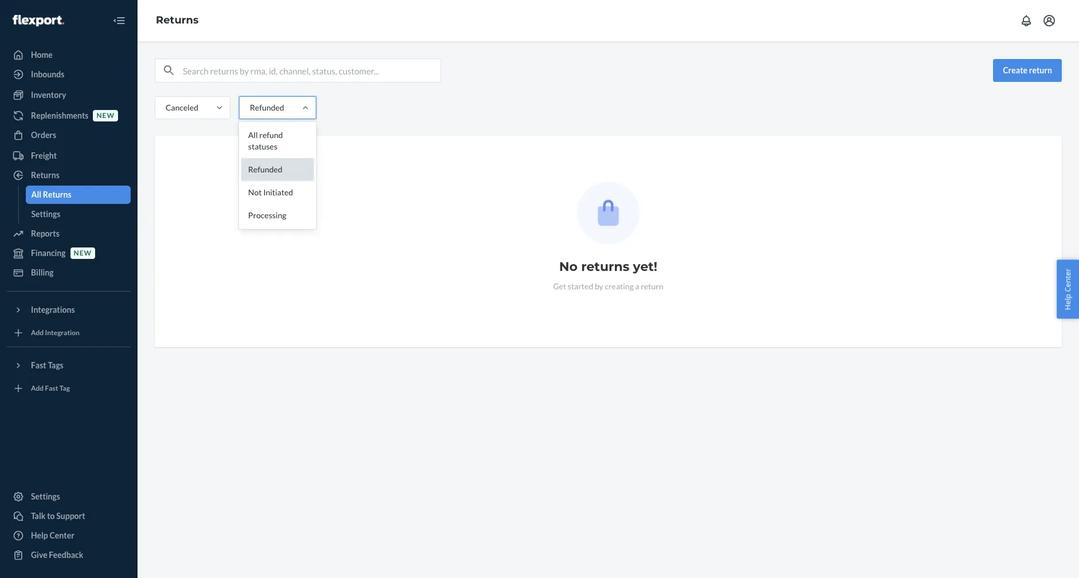 Task type: describe. For each thing, give the bounding box(es) containing it.
1 vertical spatial settings link
[[7, 488, 131, 506]]

1 vertical spatial return
[[641, 281, 663, 291]]

returns
[[581, 259, 629, 274]]

initiated
[[263, 187, 293, 197]]

give
[[31, 550, 47, 560]]

to
[[47, 511, 55, 521]]

refund
[[259, 130, 283, 140]]

integrations button
[[7, 301, 131, 319]]

new for replenishments
[[97, 111, 115, 120]]

by
[[595, 281, 603, 291]]

center inside button
[[1063, 268, 1073, 292]]

creating
[[605, 281, 634, 291]]

create return
[[1003, 65, 1052, 75]]

inventory
[[31, 90, 66, 100]]

home link
[[7, 46, 131, 64]]

statuses
[[248, 142, 277, 151]]

1 settings from the top
[[31, 209, 60, 219]]

fast tags
[[31, 360, 63, 370]]

create
[[1003, 65, 1027, 75]]

fast tags button
[[7, 356, 131, 375]]

yet!
[[633, 259, 657, 274]]

add fast tag
[[31, 384, 70, 393]]

give feedback
[[31, 550, 83, 560]]

talk
[[31, 511, 46, 521]]

all refund statuses
[[248, 130, 283, 151]]

new for financing
[[74, 249, 92, 258]]

add integration
[[31, 329, 80, 337]]

add for add fast tag
[[31, 384, 44, 393]]

replenishments
[[31, 111, 89, 120]]

tags
[[48, 360, 63, 370]]

add integration link
[[7, 324, 131, 342]]

billing link
[[7, 264, 131, 282]]

inbounds link
[[7, 65, 131, 84]]

0 vertical spatial returns link
[[156, 14, 199, 26]]

0 horizontal spatial help center
[[31, 531, 74, 540]]

reports link
[[7, 225, 131, 243]]

get started by creating a return
[[553, 281, 663, 291]]

0 vertical spatial returns
[[156, 14, 199, 26]]

talk to support button
[[7, 507, 131, 525]]

open account menu image
[[1042, 14, 1056, 28]]

tag
[[59, 384, 70, 393]]

empty list image
[[577, 182, 640, 244]]

open notifications image
[[1019, 14, 1033, 28]]

no returns yet!
[[559, 259, 657, 274]]

give feedback button
[[7, 546, 131, 564]]

home
[[31, 50, 53, 60]]

1 vertical spatial returns link
[[7, 166, 131, 185]]

help center inside button
[[1063, 268, 1073, 310]]

1 vertical spatial returns
[[31, 170, 59, 180]]



Task type: locate. For each thing, give the bounding box(es) containing it.
all up "statuses"
[[248, 130, 258, 140]]

feedback
[[49, 550, 83, 560]]

started
[[568, 281, 593, 291]]

inbounds
[[31, 69, 64, 79]]

add for add integration
[[31, 329, 44, 337]]

0 horizontal spatial all
[[31, 190, 41, 199]]

1 vertical spatial refunded
[[248, 164, 282, 174]]

all returns link
[[25, 186, 131, 204]]

no
[[559, 259, 578, 274]]

1 horizontal spatial returns link
[[156, 14, 199, 26]]

refunded down "statuses"
[[248, 164, 282, 174]]

0 vertical spatial all
[[248, 130, 258, 140]]

help inside button
[[1063, 294, 1073, 310]]

add fast tag link
[[7, 379, 131, 398]]

2 vertical spatial returns
[[43, 190, 71, 199]]

help
[[1063, 294, 1073, 310], [31, 531, 48, 540]]

all down freight
[[31, 190, 41, 199]]

0 horizontal spatial new
[[74, 249, 92, 258]]

1 horizontal spatial center
[[1063, 268, 1073, 292]]

add left integration
[[31, 329, 44, 337]]

not
[[248, 187, 262, 197]]

settings
[[31, 209, 60, 219], [31, 492, 60, 501]]

2 settings from the top
[[31, 492, 60, 501]]

new down reports link
[[74, 249, 92, 258]]

fast
[[31, 360, 46, 370], [45, 384, 58, 393]]

reports
[[31, 229, 59, 238]]

0 vertical spatial help center
[[1063, 268, 1073, 310]]

1 horizontal spatial help center
[[1063, 268, 1073, 310]]

0 vertical spatial center
[[1063, 268, 1073, 292]]

0 vertical spatial help
[[1063, 294, 1073, 310]]

settings link up support
[[7, 488, 131, 506]]

all inside all refund statuses
[[248, 130, 258, 140]]

1 vertical spatial settings
[[31, 492, 60, 501]]

return right a
[[641, 281, 663, 291]]

settings up reports
[[31, 209, 60, 219]]

1 vertical spatial new
[[74, 249, 92, 258]]

1 horizontal spatial return
[[1029, 65, 1052, 75]]

new up orders link
[[97, 111, 115, 120]]

return right "create"
[[1029, 65, 1052, 75]]

processing
[[248, 210, 286, 220]]

return
[[1029, 65, 1052, 75], [641, 281, 663, 291]]

0 horizontal spatial return
[[641, 281, 663, 291]]

financing
[[31, 248, 66, 258]]

create return button
[[993, 59, 1062, 82]]

help center link
[[7, 527, 131, 545]]

1 add from the top
[[31, 329, 44, 337]]

1 vertical spatial help center
[[31, 531, 74, 540]]

1 horizontal spatial all
[[248, 130, 258, 140]]

returns link
[[156, 14, 199, 26], [7, 166, 131, 185]]

not initiated
[[248, 187, 293, 197]]

canceled
[[166, 103, 198, 112]]

add
[[31, 329, 44, 337], [31, 384, 44, 393]]

orders link
[[7, 126, 131, 144]]

0 vertical spatial return
[[1029, 65, 1052, 75]]

0 vertical spatial new
[[97, 111, 115, 120]]

settings up to
[[31, 492, 60, 501]]

a
[[635, 281, 639, 291]]

integrations
[[31, 305, 75, 315]]

refunded up refund
[[250, 103, 284, 112]]

all returns
[[31, 190, 71, 199]]

billing
[[31, 268, 54, 277]]

1 vertical spatial all
[[31, 190, 41, 199]]

settings link down all returns link at top
[[25, 205, 131, 223]]

0 vertical spatial settings link
[[25, 205, 131, 223]]

0 horizontal spatial returns link
[[7, 166, 131, 185]]

freight
[[31, 151, 57, 160]]

all
[[248, 130, 258, 140], [31, 190, 41, 199]]

refunded
[[250, 103, 284, 112], [248, 164, 282, 174]]

Search returns by rma, id, channel, status, customer... text field
[[183, 59, 441, 82]]

all for all refund statuses
[[248, 130, 258, 140]]

fast inside dropdown button
[[31, 360, 46, 370]]

help center
[[1063, 268, 1073, 310], [31, 531, 74, 540]]

1 vertical spatial center
[[50, 531, 74, 540]]

0 horizontal spatial center
[[50, 531, 74, 540]]

1 horizontal spatial new
[[97, 111, 115, 120]]

0 horizontal spatial help
[[31, 531, 48, 540]]

add down fast tags at bottom left
[[31, 384, 44, 393]]

fast left tags
[[31, 360, 46, 370]]

get
[[553, 281, 566, 291]]

1 vertical spatial add
[[31, 384, 44, 393]]

2 add from the top
[[31, 384, 44, 393]]

returns
[[156, 14, 199, 26], [31, 170, 59, 180], [43, 190, 71, 199]]

0 vertical spatial refunded
[[250, 103, 284, 112]]

inventory link
[[7, 86, 131, 104]]

orders
[[31, 130, 56, 140]]

0 vertical spatial settings
[[31, 209, 60, 219]]

1 vertical spatial fast
[[45, 384, 58, 393]]

integration
[[45, 329, 80, 337]]

flexport logo image
[[13, 15, 64, 26]]

new
[[97, 111, 115, 120], [74, 249, 92, 258]]

1 vertical spatial help
[[31, 531, 48, 540]]

freight link
[[7, 147, 131, 165]]

1 horizontal spatial help
[[1063, 294, 1073, 310]]

close navigation image
[[112, 14, 126, 28]]

return inside button
[[1029, 65, 1052, 75]]

talk to support
[[31, 511, 85, 521]]

settings link
[[25, 205, 131, 223], [7, 488, 131, 506]]

fast left tag
[[45, 384, 58, 393]]

help center button
[[1057, 260, 1079, 319]]

0 vertical spatial add
[[31, 329, 44, 337]]

center
[[1063, 268, 1073, 292], [50, 531, 74, 540]]

support
[[56, 511, 85, 521]]

all for all returns
[[31, 190, 41, 199]]

0 vertical spatial fast
[[31, 360, 46, 370]]



Task type: vqa. For each thing, say whether or not it's contained in the screenshot.
to
yes



